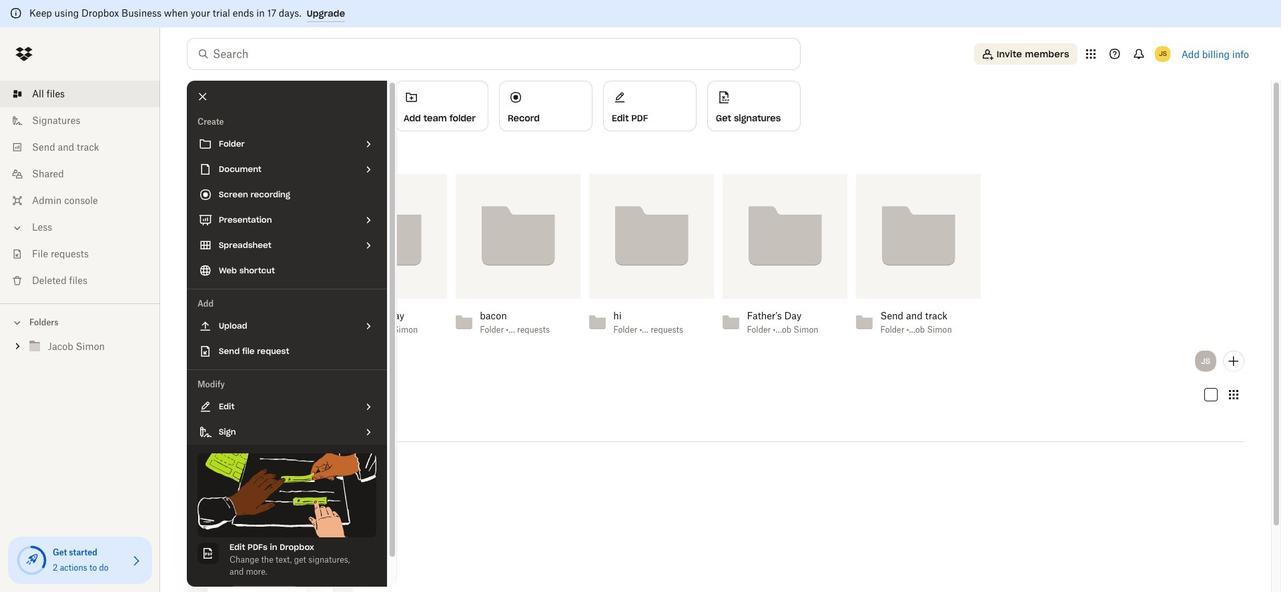 Task type: vqa. For each thing, say whether or not it's contained in the screenshot.
list item
yes



Task type: describe. For each thing, give the bounding box(es) containing it.
team member folder, jacob simon row
[[187, 455, 353, 593]]



Task type: locate. For each thing, give the bounding box(es) containing it.
close image
[[192, 85, 214, 108]]

menu item
[[187, 131, 387, 157], [187, 157, 387, 182], [187, 182, 387, 208], [187, 208, 387, 233], [187, 233, 387, 258], [187, 258, 387, 284], [187, 314, 387, 339], [187, 339, 387, 364], [187, 394, 387, 420], [187, 420, 387, 445], [198, 538, 376, 593]]

add team members image
[[1226, 353, 1242, 369]]

menu
[[187, 81, 397, 593]]

alert
[[0, 0, 1281, 27]]

dropbox image
[[11, 41, 37, 67]]

less image
[[11, 222, 24, 235]]

list
[[0, 73, 160, 304]]

list item
[[0, 81, 160, 107]]



